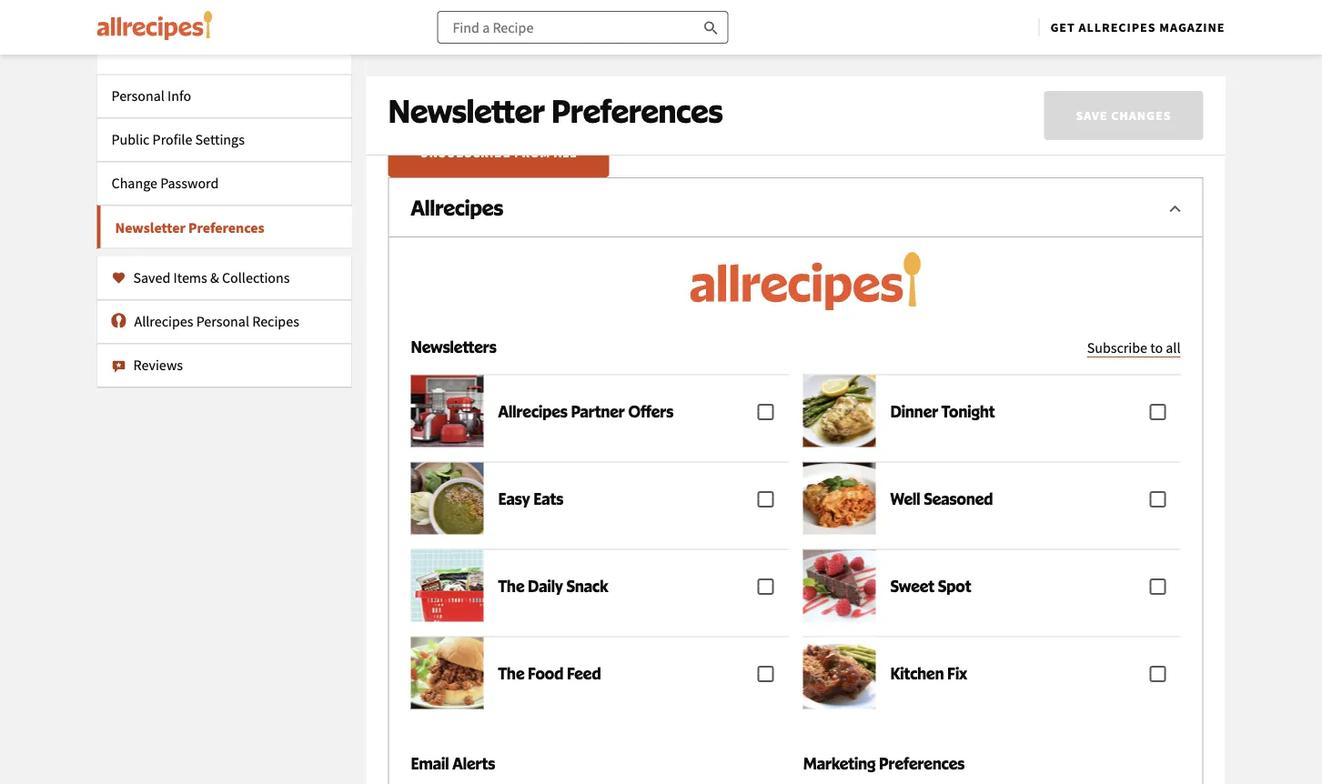 Task type: describe. For each thing, give the bounding box(es) containing it.
0 horizontal spatial to
[[727, 13, 741, 34]]

1 horizontal spatial you
[[625, 13, 650, 34]]

the for the daily snack
[[498, 576, 525, 596]]

all
[[1166, 339, 1181, 357]]

allrecipes for allrecipes
[[411, 194, 503, 220]]

do
[[991, 13, 1009, 34]]

well seasoned
[[891, 489, 993, 508]]

0 vertical spatial change
[[744, 13, 794, 34]]

password
[[160, 174, 219, 192]]

fix
[[948, 663, 967, 683]]

allrecipes personal recipes
[[134, 313, 299, 331]]

dinner
[[891, 401, 938, 421]]

0 vertical spatial newsletter preferences
[[388, 91, 723, 131]]

0 horizontal spatial you
[[441, 52, 461, 68]]

email alerts
[[411, 754, 495, 774]]

kitchen fix
[[891, 663, 967, 683]]

saved items & collections
[[133, 269, 290, 287]]

eats
[[533, 489, 564, 508]]

0 vertical spatial can
[[963, 13, 987, 34]]

daily
[[528, 576, 563, 596]]

0 vertical spatial preferences
[[552, 91, 723, 131]]

feed
[[567, 663, 601, 683]]

email
[[411, 754, 449, 774]]

settings
[[195, 131, 245, 149]]

these email preferences are for . if you would like to change your email address, you can do that under "personal info"
[[388, 13, 1190, 34]]

marketing
[[803, 754, 876, 774]]

personal info link
[[97, 74, 352, 118]]

sweet spot
[[891, 576, 972, 596]]

personal info
[[111, 87, 191, 105]]

for
[[582, 13, 602, 34]]

offers
[[628, 401, 674, 421]]

see
[[485, 52, 503, 68]]

unsubscribe from all button
[[388, 128, 609, 177]]

0 horizontal spatial email
[[432, 13, 470, 34]]

kitchen
[[891, 663, 944, 683]]

allrecipes partner offers
[[498, 401, 674, 421]]

&
[[210, 269, 219, 287]]

reviews
[[133, 356, 183, 375]]

unsubscribe from all
[[420, 145, 578, 161]]

sweet
[[891, 576, 935, 596]]

are
[[557, 13, 579, 34]]

under
[[1043, 13, 1084, 34]]

allrecipes personal recipes link
[[97, 300, 352, 344]]

magazine
[[1160, 19, 1225, 35]]

newsletter preferences inside newsletter preferences link
[[115, 219, 265, 237]]

alerts
[[453, 754, 495, 774]]

info
[[168, 87, 191, 105]]

1 horizontal spatial newsletter
[[388, 91, 545, 131]]

like
[[699, 13, 723, 34]]

reviews link
[[97, 344, 352, 387]]

0 vertical spatial personal
[[111, 87, 165, 105]]

gmail.com
[[182, 29, 256, 48]]

partner
[[571, 401, 625, 421]]

subscriptions
[[623, 52, 695, 68]]

the food feed
[[498, 663, 601, 683]]

0 horizontal spatial your
[[505, 52, 529, 68]]

rubyanndersson@
[[206, 7, 336, 27]]

and
[[697, 52, 718, 68]]

change
[[111, 174, 157, 192]]

get
[[1051, 19, 1076, 35]]

.
[[605, 13, 609, 34]]

subscribe to all link
[[1087, 336, 1181, 360]]

would
[[653, 13, 696, 34]]

1 vertical spatial preferences
[[188, 219, 265, 237]]

"personal
[[1087, 13, 1154, 34]]



Task type: vqa. For each thing, say whether or not it's contained in the screenshot.
bottom to
yes



Task type: locate. For each thing, give the bounding box(es) containing it.
0 horizontal spatial personal
[[111, 87, 165, 105]]

1 vertical spatial the
[[498, 663, 525, 683]]

can left do
[[963, 13, 987, 34]]

change right and
[[720, 52, 759, 68]]

public
[[111, 131, 150, 149]]

collections
[[222, 269, 290, 287]]

the left food
[[498, 663, 525, 683]]

preferences up see
[[474, 13, 554, 34]]

0 vertical spatial preferences
[[474, 13, 554, 34]]

0 vertical spatial to
[[727, 13, 741, 34]]

email left address,
[[831, 13, 870, 34]]

that
[[1012, 13, 1040, 34]]

1 horizontal spatial personal
[[196, 313, 249, 331]]

preferences down only you can see your email newsletter subscriptions and change your preferences
[[552, 91, 723, 131]]

the food feed image
[[411, 637, 484, 710]]

newsletter up unsubscribe
[[388, 91, 545, 131]]

subscribe
[[1087, 339, 1148, 357]]

to left all at top
[[1151, 339, 1163, 357]]

easy
[[498, 489, 530, 508]]

1 horizontal spatial newsletter preferences
[[388, 91, 723, 131]]

address,
[[873, 13, 931, 34]]

get allrecipes magazine link
[[1051, 19, 1225, 35]]

dinner tonight
[[891, 401, 995, 421]]

subscribe to all
[[1087, 339, 1181, 357]]

personal left "info"
[[111, 87, 165, 105]]

newsletter preferences link
[[97, 205, 352, 249]]

newsletter down change password
[[115, 219, 186, 237]]

newsletters
[[411, 337, 497, 357]]

your
[[797, 13, 828, 34], [505, 52, 529, 68], [761, 52, 785, 68]]

can left see
[[463, 52, 482, 68]]

0 horizontal spatial newsletter
[[115, 219, 186, 237]]

newsletter
[[564, 52, 620, 68]]

your left address,
[[797, 13, 828, 34]]

0 horizontal spatial can
[[463, 52, 482, 68]]

easy eats
[[498, 489, 564, 508]]

kitchen fix image
[[803, 637, 876, 710]]

from
[[514, 145, 551, 161]]

public profile settings link
[[97, 118, 352, 162]]

items
[[173, 269, 207, 287]]

saved items & collections link
[[97, 256, 352, 300]]

the for the food feed
[[498, 663, 525, 683]]

allrecipes up "reviews"
[[134, 313, 193, 331]]

newsletter preferences up all
[[388, 91, 723, 131]]

all
[[554, 145, 578, 161]]

recipes
[[252, 313, 299, 331]]

0 vertical spatial the
[[498, 576, 525, 596]]

0 horizontal spatial preferences
[[474, 13, 554, 34]]

food
[[528, 663, 564, 683]]

2 horizontal spatial email
[[831, 13, 870, 34]]

1 vertical spatial newsletter preferences
[[115, 219, 265, 237]]

seasoned
[[924, 489, 993, 508]]

1 horizontal spatial to
[[1151, 339, 1163, 357]]

snack
[[567, 576, 608, 596]]

1 vertical spatial personal
[[196, 313, 249, 331]]

only
[[414, 52, 438, 68]]

preferences
[[474, 13, 554, 34], [788, 52, 850, 68]]

to right like
[[727, 13, 741, 34]]

0 vertical spatial newsletter
[[388, 91, 545, 131]]

2 horizontal spatial your
[[797, 13, 828, 34]]

you right only
[[441, 52, 461, 68]]

change right like
[[744, 13, 794, 34]]

personal
[[111, 87, 165, 105], [196, 313, 249, 331]]

change password link
[[97, 162, 352, 205]]

hi,
[[182, 7, 206, 27]]

rubyanndersson@ gmail.com
[[182, 7, 336, 48]]

1 horizontal spatial preferences
[[552, 91, 723, 131]]

tonight
[[942, 401, 995, 421]]

well
[[891, 489, 921, 508]]

1 vertical spatial newsletter
[[115, 219, 186, 237]]

your down these email preferences are for . if you would like to change your email address, you can do that under "personal info"
[[761, 52, 785, 68]]

only you can see your email newsletter subscriptions and change your preferences
[[414, 52, 850, 68]]

you right address,
[[934, 13, 959, 34]]

the
[[498, 576, 525, 596], [498, 663, 525, 683]]

sweet spot image
[[803, 550, 876, 623]]

to
[[727, 13, 741, 34], [1151, 339, 1163, 357]]

easy eats image
[[411, 462, 484, 535]]

unsubscribe
[[420, 145, 511, 161]]

dinner tonight image
[[803, 375, 876, 448]]

1 vertical spatial preferences
[[788, 52, 850, 68]]

spot
[[938, 576, 972, 596]]

change
[[744, 13, 794, 34], [720, 52, 759, 68]]

Search text field
[[437, 11, 729, 44]]

preferences right marketing
[[879, 754, 965, 774]]

profile
[[153, 131, 192, 149]]

1 the from the top
[[498, 576, 525, 596]]

1 vertical spatial change
[[720, 52, 759, 68]]

get allrecipes magazine
[[1051, 19, 1225, 35]]

preferences
[[552, 91, 723, 131], [188, 219, 265, 237], [879, 754, 965, 774]]

newsletter preferences down password
[[115, 219, 265, 237]]

email down are
[[532, 52, 562, 68]]

can
[[963, 13, 987, 34], [463, 52, 482, 68]]

1 vertical spatial can
[[463, 52, 482, 68]]

these
[[388, 13, 429, 34]]

allrecipes down unsubscribe
[[411, 194, 503, 220]]

you right if on the top
[[625, 13, 650, 34]]

change password
[[111, 174, 219, 192]]

email
[[432, 13, 470, 34], [831, 13, 870, 34], [532, 52, 562, 68]]

0 horizontal spatial newsletter preferences
[[115, 219, 265, 237]]

the left daily
[[498, 576, 525, 596]]

allrecipes partner offers image
[[411, 375, 484, 448]]

saved
[[133, 269, 171, 287]]

1 horizontal spatial can
[[963, 13, 987, 34]]

newsletter preferences
[[388, 91, 723, 131], [115, 219, 265, 237]]

marketing preferences
[[803, 754, 965, 774]]

newsletter
[[388, 91, 545, 131], [115, 219, 186, 237]]

preferences down these email preferences are for . if you would like to change your email address, you can do that under "personal info"
[[788, 52, 850, 68]]

info"
[[1157, 13, 1190, 34]]

1 horizontal spatial preferences
[[788, 52, 850, 68]]

email right these
[[432, 13, 470, 34]]

2 vertical spatial preferences
[[879, 754, 965, 774]]

preferences down change password link
[[188, 219, 265, 237]]

public profile settings
[[111, 131, 245, 149]]

to inside the subscribe to all link
[[1151, 339, 1163, 357]]

2 horizontal spatial preferences
[[879, 754, 965, 774]]

1 vertical spatial to
[[1151, 339, 1163, 357]]

if
[[612, 13, 621, 34]]

the daily snack image
[[411, 550, 484, 623]]

0 horizontal spatial preferences
[[188, 219, 265, 237]]

allrecipes
[[1079, 19, 1156, 35], [411, 194, 503, 220], [134, 313, 193, 331], [498, 401, 568, 421]]

allrecipes left partner
[[498, 401, 568, 421]]

your right see
[[505, 52, 529, 68]]

allrecipes right get
[[1079, 19, 1156, 35]]

the daily snack
[[498, 576, 608, 596]]

allrecipes for allrecipes personal recipes
[[134, 313, 193, 331]]

personal up reviews link
[[196, 313, 249, 331]]

well seasoned image
[[803, 462, 876, 535]]

you
[[625, 13, 650, 34], [934, 13, 959, 34], [441, 52, 461, 68]]

1 horizontal spatial email
[[532, 52, 562, 68]]

chevron image
[[1165, 197, 1186, 219]]

2 horizontal spatial you
[[934, 13, 959, 34]]

1 horizontal spatial your
[[761, 52, 785, 68]]

allrecipes for allrecipes partner offers
[[498, 401, 568, 421]]

2 the from the top
[[498, 663, 525, 683]]



